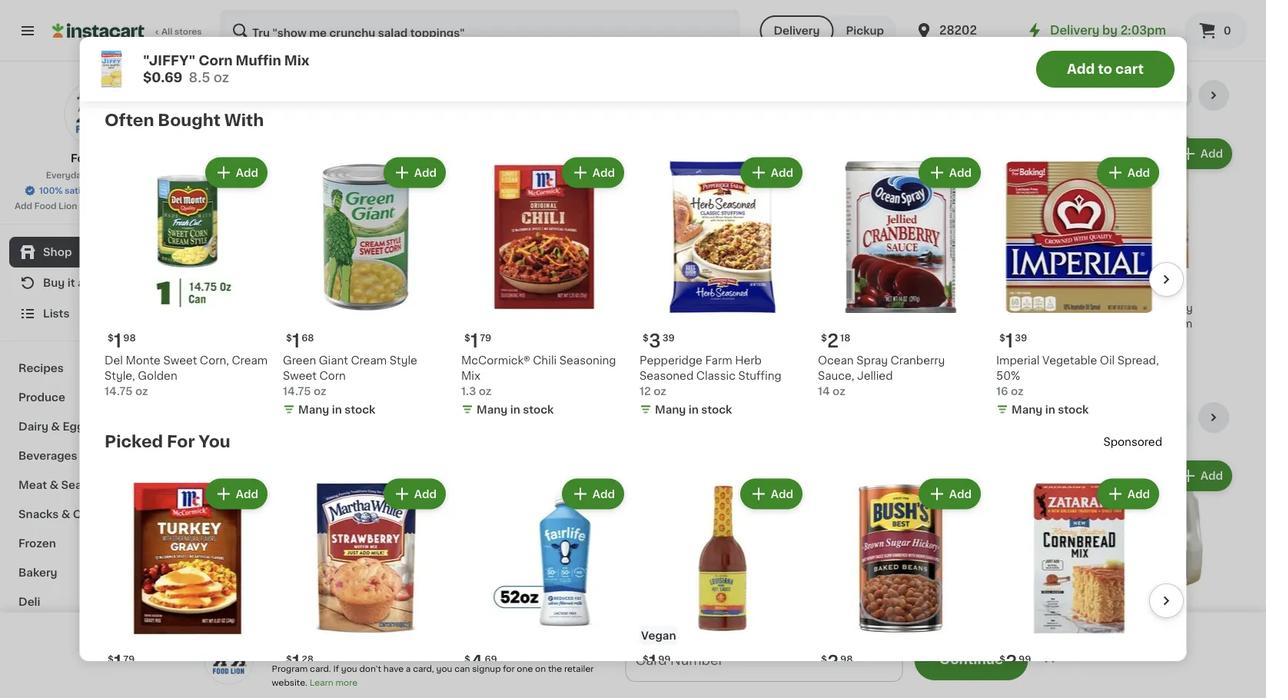 Task type: describe. For each thing, give the bounding box(es) containing it.
in down green giant cream style sweet corn 14.75 oz
[[331, 404, 342, 415]]

39 for 1
[[1014, 333, 1027, 342]]

in down the food lion milk, whole at the bottom
[[570, 659, 580, 670]]

1 left 28
[[292, 653, 300, 672]]

$ inside $ 5 99
[[670, 281, 676, 290]]

lion for food lion milk, 2% reduced fat 0.5 gal
[[987, 625, 1010, 636]]

lion for food lion heavy whipping cream
[[1133, 303, 1156, 314]]

item carousel region containing 0
[[231, 80, 1235, 390]]

food lion link
[[64, 80, 132, 166]]

& for candy
[[61, 509, 70, 520]]

$ 2 79
[[1105, 602, 1136, 620]]

program inside please enter the account information associated with your food lion mvp program card. if you don't have a card, you can signup for one on the retailer website.
[[272, 664, 308, 673]]

$ 1 99
[[642, 653, 670, 672]]

stock up "jellied"
[[873, 352, 904, 363]]

many in stock down pepperidge farm herb seasoned classic stuffing 12 oz
[[655, 404, 732, 415]]

12
[[639, 386, 651, 396]]

2 for $ 2 98
[[827, 653, 838, 672]]

many down mccormick®
[[476, 404, 507, 415]]

4 for $ 4 99
[[1112, 280, 1124, 298]]

food lion milk, 2% reduced fat 1 gal
[[376, 625, 476, 666]]

99 for 1
[[658, 655, 670, 663]]

0 horizontal spatial 79
[[123, 655, 134, 663]]

spray
[[856, 355, 888, 366]]

many in stock down green giant cream style sweet corn 14.75 oz
[[298, 404, 375, 415]]

2 for $ 2 18
[[827, 332, 838, 350]]

ground
[[666, 318, 707, 329]]

98 for 2
[[840, 655, 852, 663]]

recipes
[[18, 363, 64, 374]]

filtered
[[695, 640, 736, 651]]

in down imperial vegetable oil spread, 50% 16 oz
[[1045, 404, 1055, 415]]

0 vertical spatial the
[[327, 650, 341, 658]]

(50+)
[[1102, 412, 1132, 423]]

corn,
[[199, 355, 229, 366]]

0 vertical spatial your
[[329, 633, 355, 644]]

0 vertical spatial 69
[[834, 281, 847, 290]]

picked for you
[[104, 434, 230, 450]]

52
[[666, 671, 680, 682]]

on inside please enter the account information associated with your food lion mvp program card. if you don't have a card, you can signup for one on the retailer website.
[[535, 664, 546, 673]]

giant
[[318, 355, 348, 366]]

all for (50+)
[[1087, 412, 1100, 423]]

2 horizontal spatial reduced
[[1149, 625, 1198, 636]]

meat & seafood
[[18, 480, 108, 490]]

0 button
[[1185, 12, 1248, 49]]

lean
[[750, 303, 776, 314]]

often
[[104, 112, 154, 128]]

add inside button
[[1067, 63, 1095, 76]]

stock down green giant cream style sweet corn 14.75 oz
[[344, 404, 375, 415]]

seafood
[[61, 480, 108, 490]]

instacart logo image
[[52, 22, 145, 40]]

food lion 80% lean ground beef chuck
[[666, 303, 776, 329]]

4 for $ 4 69
[[470, 653, 483, 672]]

mix for "jiffy" corn muffin mix $0.69 8.5 oz
[[284, 54, 309, 67]]

many down seasoned
[[655, 404, 686, 415]]

1 left 68
[[292, 332, 300, 350]]

4 2% from the left
[[1130, 625, 1146, 636]]

mccormick® chili seasoning mix 1.3 oz
[[461, 355, 616, 396]]

spo
[[1103, 436, 1124, 447]]

food for food lion 80% lean ground beef chuck
[[666, 303, 694, 314]]

pickup button
[[834, 15, 896, 46]]

retailer
[[564, 664, 594, 673]]

$2.69 per pound element
[[812, 274, 945, 301]]

in right chili
[[570, 352, 580, 363]]

view all (50+) button
[[1052, 402, 1149, 433]]

green inside $ 0 green bell pepper
[[231, 303, 264, 314]]

lists link
[[9, 298, 187, 329]]

$ inside the $ 1 28
[[286, 655, 292, 663]]

duke's
[[521, 303, 558, 314]]

1 down butter
[[1005, 332, 1013, 350]]

1 inside food lion milk, 2% reduced fat 1 gal
[[376, 656, 381, 666]]

a
[[406, 664, 411, 673]]

$ 2 18
[[821, 332, 850, 350]]

herb
[[735, 355, 761, 366]]

add food lion mvp program to save link
[[15, 200, 181, 212]]

milk, inside food lion milk, whole 1 gal
[[287, 625, 311, 636]]

food inside please enter the account information associated with your food lion mvp program card. if you don't have a card, you can signup for one on the retailer website.
[[521, 650, 543, 658]]

oil
[[1100, 355, 1114, 366]]

recipes link
[[9, 354, 187, 383]]

in left 68
[[280, 337, 290, 347]]

sauce,
[[818, 370, 854, 381]]

account
[[343, 650, 378, 658]]

sweet inside del monte sweet corn, cream style, golden 14.75 oz
[[163, 355, 197, 366]]

$ inside $ 1 39
[[999, 333, 1005, 342]]

many down please
[[246, 659, 277, 670]]

product group containing 0
[[231, 135, 364, 353]]

del
[[104, 355, 122, 366]]

stock down classic
[[701, 404, 732, 415]]

can
[[454, 664, 470, 673]]

free
[[524, 659, 552, 672]]

many down milk, 2% reduced fat
[[1118, 659, 1149, 670]]

stock down enter at the left of page
[[292, 659, 323, 670]]

close image
[[1042, 650, 1057, 666]]

style,
[[104, 370, 135, 381]]

many up 16
[[972, 367, 1003, 378]]

1 horizontal spatial 69
[[690, 603, 702, 612]]

1 you from the left
[[341, 664, 357, 673]]

sponsored badge image
[[376, 348, 422, 357]]

whole for food lion milk, whole
[[605, 625, 639, 636]]

$ 3 19 for food lion milk, 2% reduced fat
[[379, 602, 409, 620]]

creamy
[[607, 318, 650, 329]]

many in stock down please
[[246, 659, 323, 670]]

oz inside imperial vegetable oil spread, 50% 16 oz
[[1010, 386, 1023, 396]]

19 for duke's mayonnaise, real, smooth & creamy
[[544, 281, 554, 290]]

1 horizontal spatial $ 1 79
[[464, 332, 491, 350]]

lactose
[[666, 656, 710, 666]]

dairy & eggs
[[18, 421, 90, 432]]

for
[[166, 434, 194, 450]]

stock up giant
[[292, 337, 323, 347]]

all stores link
[[52, 9, 203, 52]]

lion for food lion chicken boneless breast value pack
[[842, 303, 865, 314]]

99 for 5
[[689, 281, 702, 290]]

18
[[840, 333, 850, 342]]

1 left 89
[[530, 602, 538, 620]]

& for seafood
[[50, 480, 59, 490]]

milk, inside food lion milk, 2% reduced fat 1 gal
[[432, 625, 457, 636]]

99 for 3
[[399, 281, 411, 290]]

if
[[333, 664, 339, 673]]

beverages link
[[9, 441, 187, 470]]

whipping
[[1102, 318, 1154, 329]]

food for food lion heavy whipping cream
[[1102, 303, 1130, 314]]

in down imperial
[[1006, 367, 1016, 378]]

in down milk, 2% reduced fat
[[1151, 659, 1161, 670]]

/lb for chicken
[[853, 281, 866, 289]]

in down pepperidge farm herb seasoned classic stuffing 12 oz
[[688, 404, 698, 415]]

0 horizontal spatial program
[[101, 202, 139, 210]]

3 for milo's sweet tea, famous
[[385, 280, 397, 298]]

pepper
[[289, 303, 329, 314]]

many down 'a'
[[391, 674, 422, 685]]

chuck
[[738, 318, 773, 329]]

whole inside button
[[839, 625, 873, 636]]

$ inside $ 4 99
[[1105, 281, 1112, 290]]

stock down milk, 2% reduced fat
[[1164, 659, 1195, 670]]

view for view all (30+)
[[1058, 90, 1085, 101]]

2 for $ 2 79
[[1112, 602, 1123, 620]]

cream for food lion heavy whipping cream
[[1156, 318, 1192, 329]]

beverages
[[18, 450, 77, 461]]

0 horizontal spatial mvp
[[79, 202, 99, 210]]

1 vertical spatial program
[[445, 633, 494, 644]]

0 vertical spatial with
[[302, 633, 326, 644]]

don't
[[359, 664, 381, 673]]

stores
[[174, 27, 202, 36]]

frozen
[[18, 538, 56, 549]]

•
[[729, 659, 734, 672]]

deli
[[18, 597, 40, 607]]

100%
[[39, 186, 63, 195]]

learn
[[310, 678, 333, 687]]

corn inside green giant cream style sweet corn 14.75 oz
[[319, 370, 345, 381]]

0 inside $ 0 green bell pepper
[[240, 280, 253, 298]]

by
[[1102, 25, 1118, 36]]

stock down mccormick® chili seasoning mix 1.3 oz
[[522, 404, 553, 415]]

1.3
[[461, 386, 476, 396]]

19 for food lion milk, whole
[[253, 603, 264, 612]]

chocolate
[[722, 625, 778, 636]]

gal inside food lion milk, whole 1 gal
[[238, 640, 255, 651]]

please enter the account information associated with your food lion mvp program card. if you don't have a card, you can signup for one on the retailer website.
[[272, 650, 594, 687]]

lion for food lion milk, whole
[[552, 625, 575, 636]]

signup
[[472, 664, 501, 673]]

food up account
[[358, 633, 386, 644]]

$ inside the $ 4 69
[[464, 655, 470, 663]]

sweet inside green giant cream style sweet corn 14.75 oz
[[283, 370, 316, 381]]

continue button
[[914, 639, 1028, 680]]

sellers
[[273, 87, 332, 103]]

$ inside $ 2 18
[[821, 333, 827, 342]]

dairy & eggs link
[[9, 412, 187, 441]]

oz inside del monte sweet corn, cream style, golden 14.75 oz
[[135, 386, 148, 396]]

ocean
[[818, 355, 853, 366]]

$ inside $ 3 39
[[642, 333, 648, 342]]

oz inside green giant cream style sweet corn 14.75 oz
[[313, 386, 326, 396]]

view all (30+) button
[[1052, 80, 1149, 111]]

many in stock down imperial vegetable oil spread, 50% 16 oz
[[1011, 404, 1088, 415]]

69 inside the $ 4 69
[[484, 655, 497, 663]]

for
[[503, 664, 515, 673]]

save
[[272, 633, 299, 644]]

many in stock up "jellied"
[[827, 352, 904, 363]]

1 down prepared foods link
[[113, 653, 121, 672]]

on inside treatment tracker modal dialog
[[614, 659, 632, 672]]

to inside treatment tracker modal dialog
[[814, 659, 828, 672]]

1 up mccormick®
[[470, 332, 478, 350]]

stock down can
[[438, 674, 468, 685]]

2 horizontal spatial fat
[[1201, 625, 1218, 636]]

delivery button
[[760, 15, 834, 46]]

& inside duke's mayonnaise, real, smooth & creamy
[[596, 318, 604, 329]]

heavy
[[1158, 303, 1193, 314]]

79 for milk, 2% reduced fat
[[1125, 603, 1136, 612]]

0.5
[[957, 656, 975, 666]]

milk, down $ 2 79
[[1102, 625, 1127, 636]]

2% inside food lion milk, 2% reduced fat 0.5 gal
[[1041, 625, 1057, 636]]

sweet inside milo's sweet tea, famous
[[410, 303, 443, 314]]

$ inside $ 3 99
[[379, 281, 385, 290]]

many down $ 2 18 at the right
[[827, 352, 858, 363]]

oz inside "jiffy" corn muffin mix $0.69 8.5 oz
[[213, 71, 229, 84]]

99 for 2
[[1018, 655, 1031, 663]]

16
[[996, 386, 1008, 396]]

many in stock down imperial
[[972, 367, 1050, 378]]

green inside green giant cream style sweet corn 14.75 oz
[[283, 355, 316, 366]]

often bought with
[[104, 112, 264, 128]]

foods
[[72, 626, 106, 637]]

butter
[[998, 318, 1032, 329]]

89
[[540, 603, 552, 612]]

milk, inside fairlife 2% chocolate ultra filtered milk, lactose free 52 fl oz
[[739, 640, 763, 651]]

food down '100%'
[[34, 202, 56, 210]]

in up "jellied"
[[861, 352, 871, 363]]

beef
[[710, 318, 735, 329]]

breast
[[864, 318, 900, 329]]

many down real,
[[537, 352, 568, 363]]

2% inside fairlife 2% chocolate ultra filtered milk, lactose free 52 fl oz
[[703, 625, 719, 636]]

enter
[[302, 650, 325, 658]]

item carousel region containing 3
[[231, 402, 1235, 698]]

food lion chicken boneless breast value pack
[[812, 303, 932, 344]]

prepared foods
[[18, 626, 106, 637]]

delivery for delivery
[[774, 25, 820, 36]]

buy
[[43, 278, 65, 288]]

uncrustables
[[1016, 303, 1088, 314]]

everyday
[[46, 171, 87, 180]]

many in stock down mccormick® chili seasoning mix 1.3 oz
[[476, 404, 553, 415]]

cream for del monte sweet corn, cream style, golden 14.75 oz
[[231, 355, 267, 366]]

treatment tracker modal dialog
[[200, 643, 1266, 698]]

lion for food lion
[[102, 153, 125, 164]]

jelly
[[957, 334, 983, 344]]

smucker's
[[957, 303, 1013, 314]]



Task type: locate. For each thing, give the bounding box(es) containing it.
duke's mayonnaise, real, smooth & creamy
[[521, 303, 650, 329]]

1 up the del
[[113, 332, 121, 350]]

2% up filtered
[[703, 625, 719, 636]]

mvp inside please enter the account information associated with your food lion mvp program card. if you don't have a card, you can signup for one on the retailer website.
[[565, 650, 585, 658]]

oz inside ocean spray cranberry sauce, jellied 14 oz
[[832, 386, 845, 396]]

many in stock down milk, 2% reduced fat
[[1118, 659, 1195, 670]]

mayonnaise,
[[561, 303, 629, 314]]

98 down milk, whole
[[840, 655, 852, 663]]

cream inside food lion heavy whipping cream
[[1156, 318, 1192, 329]]

gal inside food lion milk, 2% reduced fat 0.5 gal
[[977, 656, 994, 666]]

& right meat
[[50, 480, 59, 490]]

lion inside food lion milk, 2% reduced fat 0.5 gal
[[987, 625, 1010, 636]]

mvp up delivery
[[565, 650, 585, 658]]

service type group
[[760, 15, 896, 46]]

0 horizontal spatial the
[[327, 650, 341, 658]]

learn more link
[[310, 678, 358, 687]]

/lb up food lion chicken boneless breast value pack
[[853, 281, 866, 289]]

$2.79 element
[[812, 597, 945, 623]]

0 horizontal spatial $ 3 19
[[234, 602, 264, 620]]

1 vertical spatial with
[[480, 650, 498, 658]]

5 up ground
[[676, 280, 688, 298]]

pickup
[[846, 25, 884, 36]]

more button
[[892, 653, 952, 678]]

main content
[[0, 61, 1266, 698]]

19 up duke's
[[544, 281, 554, 290]]

green
[[231, 303, 264, 314], [283, 355, 316, 366]]

main content containing 0
[[0, 61, 1266, 698]]

2 for $ 2 99
[[1005, 653, 1017, 672]]

79 inside $ 2 79
[[1125, 603, 1136, 612]]

cream down heavy
[[1156, 318, 1192, 329]]

$ inside $ 1 68
[[286, 333, 292, 342]]

associated
[[431, 650, 478, 658]]

28
[[301, 655, 313, 663]]

28202
[[939, 25, 977, 36]]

milk, up delivery
[[577, 625, 602, 636]]

$ inside $ 5 19
[[524, 281, 530, 290]]

food up continue
[[957, 625, 985, 636]]

milk, up please
[[287, 625, 311, 636]]

1 vertical spatial 0
[[240, 280, 253, 298]]

1 horizontal spatial fat
[[1009, 640, 1026, 651]]

1 vertical spatial mvp
[[416, 633, 442, 644]]

/lb right $ 5 99
[[708, 281, 721, 289]]

0 vertical spatial 0
[[1224, 25, 1231, 36]]

many right 'one'
[[537, 659, 568, 670]]

your up get
[[500, 650, 519, 658]]

1 vertical spatial 79
[[1125, 603, 1136, 612]]

98 up the monte
[[123, 333, 135, 342]]

0 vertical spatial 98
[[123, 333, 135, 342]]

many in stock down 'smooth'
[[537, 352, 614, 363]]

1 2% from the left
[[459, 625, 476, 636]]

delivery for delivery by 2:03pm
[[1050, 25, 1100, 36]]

1 horizontal spatial on
[[614, 659, 632, 672]]

2% down $ 2 79
[[1130, 625, 1146, 636]]

0 inside button
[[1224, 25, 1231, 36]]

0 horizontal spatial gal
[[238, 640, 255, 651]]

to left cart
[[1098, 63, 1112, 76]]

get
[[496, 659, 521, 672]]

whole inside food lion milk, whole 1 gal
[[314, 625, 348, 636]]

$ inside $ 1 99
[[642, 655, 648, 663]]

99 for 4
[[1126, 281, 1138, 290]]

0 horizontal spatial cream
[[231, 355, 267, 366]]

corn
[[198, 54, 232, 67], [319, 370, 345, 381]]

smucker's uncrustables peanut butter & grape jelly sandwich
[[957, 303, 1088, 344]]

0 vertical spatial program
[[101, 202, 139, 210]]

all left (30+)
[[1087, 90, 1100, 101]]

2 vertical spatial 79
[[123, 655, 134, 663]]

lion for food lion 80% lean ground beef chuck
[[697, 303, 720, 314]]

boneless
[[812, 318, 862, 329]]

14.75 down style,
[[104, 386, 132, 396]]

0 vertical spatial sweet
[[410, 303, 443, 314]]

view for view all (50+)
[[1058, 412, 1085, 423]]

2 horizontal spatial mvp
[[565, 650, 585, 658]]

/lb
[[708, 281, 721, 289], [853, 281, 866, 289]]

2 vertical spatial program
[[272, 664, 308, 673]]

in down please
[[280, 659, 290, 670]]

2 all from the top
[[1087, 412, 1100, 423]]

reduced for food lion milk, 2% reduced fat 1 gal
[[376, 640, 425, 651]]

3 for food lion milk, 2% reduced fat
[[385, 602, 397, 620]]

1 left save
[[231, 640, 235, 651]]

$ inside $ 2 99
[[999, 655, 1005, 663]]

14.75 inside green giant cream style sweet corn 14.75 oz
[[283, 386, 311, 396]]

1 /lb from the left
[[708, 281, 721, 289]]

many inside product group
[[246, 337, 277, 347]]

Card Number text field
[[626, 639, 902, 681]]

oz right 1.3
[[478, 386, 491, 396]]

/lb for 80%
[[708, 281, 721, 289]]

lion inside food lion milk, whole 1 gal
[[261, 625, 284, 636]]

add food lion mvp program to save
[[15, 202, 172, 210]]

1 horizontal spatial corn
[[319, 370, 345, 381]]

2 horizontal spatial whole
[[839, 625, 873, 636]]

$ 1 79
[[464, 332, 491, 350], [107, 653, 134, 672]]

2 you from the left
[[436, 664, 452, 673]]

view all (50+)
[[1058, 412, 1132, 423]]

4 inside "item carousel" region
[[1112, 280, 1124, 298]]

store
[[89, 171, 112, 180]]

fat inside food lion milk, 2% reduced fat 0.5 gal
[[1009, 640, 1026, 651]]

99 inside $ 3 99
[[399, 281, 411, 290]]

food for food lion
[[71, 153, 99, 164]]

many in stock down bell
[[246, 337, 323, 347]]

& inside smucker's uncrustables peanut butter & grape jelly sandwich
[[1035, 318, 1043, 329]]

$ 2 98
[[821, 653, 852, 672]]

39 inside $ 3 39
[[662, 333, 674, 342]]

$10.00
[[767, 659, 811, 672]]

food lion logo image left please
[[204, 635, 253, 684]]

1 vertical spatial mix
[[461, 370, 480, 381]]

prices
[[114, 171, 141, 180]]

fairlife 2% chocolate ultra filtered milk, lactose free 52 fl oz
[[666, 625, 778, 682]]

food lion logo image
[[64, 80, 132, 148], [204, 635, 253, 684]]

1 horizontal spatial mix
[[461, 370, 480, 381]]

2% inside food lion milk, 2% reduced fat 1 gal
[[459, 625, 476, 636]]

14.75 inside del monte sweet corn, cream style, golden 14.75 oz
[[104, 386, 132, 396]]

1 horizontal spatial 0
[[1224, 25, 1231, 36]]

$ inside $ 0 green bell pepper
[[234, 281, 240, 290]]

oz right 8.5
[[213, 71, 229, 84]]

0 horizontal spatial 39
[[662, 333, 674, 342]]

whole for food lion milk, whole 1 gal
[[314, 625, 348, 636]]

you
[[341, 664, 357, 673], [436, 664, 452, 673]]

0 horizontal spatial to
[[141, 202, 150, 210]]

food for food lion milk, 2% reduced fat 0.5 gal
[[957, 625, 985, 636]]

fat for food lion milk, 2% reduced fat 1 gal
[[428, 640, 445, 651]]

imperial vegetable oil spread, 50% 16 oz
[[996, 355, 1159, 396]]

tea,
[[446, 303, 468, 314]]

food up free
[[521, 650, 543, 658]]

food lion milk, whole
[[521, 625, 639, 636]]

1 horizontal spatial 79
[[479, 333, 491, 342]]

milk, inside milk, whole button
[[812, 625, 837, 636]]

corn down giant
[[319, 370, 345, 381]]

1 all from the top
[[1087, 90, 1100, 101]]

1 horizontal spatial 19
[[399, 603, 409, 612]]

1 vertical spatial your
[[500, 650, 519, 658]]

$ 3 19
[[234, 602, 264, 620], [379, 602, 409, 620]]

card,
[[413, 664, 434, 673]]

sweet
[[410, 303, 443, 314], [163, 355, 197, 366], [283, 370, 316, 381]]

1 horizontal spatial cream
[[350, 355, 386, 366]]

2 left close icon
[[1005, 653, 1017, 672]]

99 left close icon
[[1018, 655, 1031, 663]]

98 for 1
[[123, 333, 135, 342]]

1 14.75 from the left
[[104, 386, 132, 396]]

1 horizontal spatial mvp
[[416, 633, 442, 644]]

food for food lion milk, whole 1 gal
[[231, 625, 258, 636]]

$ 3 19 up the save with your food lion mvp program card!
[[379, 602, 409, 620]]

cream left style
[[350, 355, 386, 366]]

continue
[[939, 653, 1003, 666]]

/lb inside '$2.69 per pound' element
[[853, 281, 866, 289]]

food lion milk, whole 1 gal
[[231, 625, 348, 651]]

famous
[[376, 318, 419, 329]]

food for food lion milk, 2% reduced fat 1 gal
[[376, 625, 403, 636]]

real,
[[521, 318, 548, 329]]

all
[[161, 27, 172, 36]]

milk, 2% reduced fat
[[1102, 625, 1218, 636]]

0 vertical spatial to
[[1098, 63, 1112, 76]]

2 /lb from the left
[[853, 281, 866, 289]]

in down card,
[[425, 674, 435, 685]]

food inside food lion heavy whipping cream
[[1102, 303, 1130, 314]]

on
[[614, 659, 632, 672], [535, 664, 546, 673]]

save with your food lion mvp program card!
[[272, 633, 526, 644]]

$ inside $ 1 98
[[107, 333, 113, 342]]

39 for 3
[[662, 333, 674, 342]]

0 horizontal spatial 69
[[484, 655, 497, 663]]

lion inside please enter the account information associated with your food lion mvp program card. if you don't have a card, you can signup for one on the retailer website.
[[545, 650, 563, 658]]

0 vertical spatial all
[[1087, 90, 1100, 101]]

mix inside "jiffy" corn muffin mix $0.69 8.5 oz
[[284, 54, 309, 67]]

68
[[301, 333, 314, 342]]

1 39 from the left
[[662, 333, 674, 342]]

1 horizontal spatial with
[[480, 650, 498, 658]]

fat for food lion milk, 2% reduced fat 0.5 gal
[[1009, 640, 1026, 651]]

2 horizontal spatial sweet
[[410, 303, 443, 314]]

0 vertical spatial corn
[[198, 54, 232, 67]]

/lb inside $5.99 per pound element
[[708, 281, 721, 289]]

98 inside $ 1 98
[[123, 333, 135, 342]]

(30+)
[[1103, 90, 1132, 101]]

& left eggs
[[51, 421, 60, 432]]

oz inside fairlife 2% chocolate ultra filtered milk, lactose free 52 fl oz
[[693, 671, 706, 682]]

buy it again
[[43, 278, 108, 288]]

sweet left tea, on the left of page
[[410, 303, 443, 314]]

19 up food lion milk, whole 1 gal
[[253, 603, 264, 612]]

100% satisfaction guarantee
[[39, 186, 163, 195]]

cream inside green giant cream style sweet corn 14.75 oz
[[350, 355, 386, 366]]

delivery
[[1050, 25, 1100, 36], [774, 25, 820, 36]]

oz right 16
[[1010, 386, 1023, 396]]

with inside please enter the account information associated with your food lion mvp program card. if you don't have a card, you can signup for one on the retailer website.
[[480, 650, 498, 658]]

1 whole from the left
[[314, 625, 348, 636]]

value
[[902, 318, 932, 329]]

2 horizontal spatial 69
[[834, 281, 847, 290]]

1 horizontal spatial the
[[548, 664, 562, 673]]

view inside popup button
[[1058, 412, 1085, 423]]

5 inside $5.99 per pound element
[[676, 280, 688, 298]]

0 horizontal spatial your
[[329, 633, 355, 644]]

del monte sweet corn, cream style, golden 14.75 oz
[[104, 355, 267, 396]]

2 view from the top
[[1058, 412, 1085, 423]]

3 inside treatment tracker modal dialog
[[669, 659, 678, 672]]

0 horizontal spatial 98
[[123, 333, 135, 342]]

4 up whipping
[[1112, 280, 1124, 298]]

3 2% from the left
[[1041, 625, 1057, 636]]

0 vertical spatial green
[[231, 303, 264, 314]]

stock down imperial vegetable oil spread, 50% 16 oz
[[1058, 404, 1088, 415]]

with up enter at the left of page
[[302, 633, 326, 644]]

eggs
[[63, 421, 90, 432]]

whole left vegan
[[605, 625, 639, 636]]

lion inside food lion chicken boneless breast value pack
[[842, 303, 865, 314]]

all
[[1087, 90, 1100, 101], [1087, 412, 1100, 423]]

$ 1 79 up mccormick®
[[464, 332, 491, 350]]

1 horizontal spatial 14.75
[[283, 386, 311, 396]]

the left retailer
[[548, 664, 562, 673]]

oz down giant
[[313, 386, 326, 396]]

lists
[[43, 308, 70, 319]]

item carousel region
[[231, 80, 1235, 390], [83, 148, 1183, 426], [231, 402, 1235, 698], [104, 469, 1183, 698]]

mix inside mccormick® chili seasoning mix 1.3 oz
[[461, 370, 480, 381]]

2 horizontal spatial 79
[[1125, 603, 1136, 612]]

you
[[198, 434, 230, 450]]

oz inside mccormick® chili seasoning mix 1.3 oz
[[478, 386, 491, 396]]

2:03pm
[[1121, 25, 1166, 36]]

& for eggs
[[51, 421, 60, 432]]

lion inside food lion heavy whipping cream
[[1133, 303, 1156, 314]]

1 left the 52
[[648, 653, 656, 672]]

all inside 'popup button'
[[1087, 90, 1100, 101]]

fl
[[683, 671, 690, 682]]

delivery left by
[[1050, 25, 1100, 36]]

delivery inside button
[[774, 25, 820, 36]]

gal for 1
[[383, 656, 400, 666]]

& down mayonnaise,
[[596, 318, 604, 329]]

$ 3 19 up food lion milk, whole 1 gal
[[234, 602, 264, 620]]

0 horizontal spatial corn
[[198, 54, 232, 67]]

1 horizontal spatial to
[[814, 659, 828, 672]]

snacks & candy
[[18, 509, 110, 520]]

oz inside pepperidge farm herb seasoned classic stuffing 12 oz
[[653, 386, 666, 396]]

cart
[[1115, 63, 1143, 76]]

$ 1 79 down prepared foods link
[[107, 653, 134, 672]]

gal for 0.5
[[977, 656, 994, 666]]

lion for food lion milk, 2% reduced fat 1 gal
[[406, 625, 429, 636]]

best sellers
[[231, 87, 332, 103]]

2 horizontal spatial cream
[[1156, 318, 1192, 329]]

grape
[[1046, 318, 1079, 329]]

add to cart
[[1067, 63, 1143, 76]]

gal right 0.5
[[977, 656, 994, 666]]

99 inside $ 2 99
[[1018, 655, 1031, 663]]

stock down 'smooth'
[[583, 352, 614, 363]]

you down associated
[[436, 664, 452, 673]]

cream inside del monte sweet corn, cream style, golden 14.75 oz
[[231, 355, 267, 366]]

99 inside $ 4 99
[[1126, 281, 1138, 290]]

3 for food lion milk, whole
[[240, 602, 252, 620]]

5 for $ 5 19
[[530, 280, 543, 298]]

stock down the food lion milk, whole at the bottom
[[583, 659, 614, 670]]

$5.99 per pound element
[[666, 274, 799, 301]]

view down imperial vegetable oil spread, 50% 16 oz
[[1058, 412, 1085, 423]]

1 view from the top
[[1058, 90, 1085, 101]]

99 inside $ 1 99
[[658, 655, 670, 663]]

many down green giant cream style sweet corn 14.75 oz
[[298, 404, 329, 415]]

all left (50+)
[[1087, 412, 1100, 423]]

1 vertical spatial to
[[141, 202, 150, 210]]

corn inside "jiffy" corn muffin mix $0.69 8.5 oz
[[198, 54, 232, 67]]

view inside 'popup button'
[[1058, 90, 1085, 101]]

$ 1 98
[[107, 332, 135, 350]]

mix up 1.3
[[461, 370, 480, 381]]

1 horizontal spatial 39
[[1014, 333, 1027, 342]]

with
[[302, 633, 326, 644], [480, 650, 498, 658]]

food inside food lion 80% lean ground beef chuck
[[666, 303, 694, 314]]

many down bell
[[246, 337, 277, 347]]

2 vertical spatial 69
[[484, 655, 497, 663]]

reduced for food lion milk, 2% reduced fat 0.5 gal
[[957, 640, 1006, 651]]

79 up milk, 2% reduced fat
[[1125, 603, 1136, 612]]

more
[[910, 662, 933, 670]]

0 horizontal spatial /lb
[[708, 281, 721, 289]]

food for food lion chicken boneless breast value pack
[[812, 303, 839, 314]]

1 horizontal spatial you
[[436, 664, 452, 673]]

all for (30+)
[[1087, 90, 1100, 101]]

many down 50%
[[1011, 404, 1042, 415]]

3 up the save with your food lion mvp program card!
[[385, 602, 397, 620]]

2% up close icon
[[1041, 625, 1057, 636]]

19 inside $ 5 19
[[544, 281, 554, 290]]

food up information
[[376, 625, 403, 636]]

your up account
[[329, 633, 355, 644]]

in down mccormick® chili seasoning mix 1.3 oz
[[510, 404, 520, 415]]

39 inside $ 1 39
[[1014, 333, 1027, 342]]

0 horizontal spatial food lion logo image
[[64, 80, 132, 148]]

bakery link
[[9, 558, 187, 587]]

reduced inside food lion milk, 2% reduced fat 1 gal
[[376, 640, 425, 651]]

0 horizontal spatial on
[[535, 664, 546, 673]]

1 horizontal spatial whole
[[605, 625, 639, 636]]

1 horizontal spatial 5
[[676, 280, 688, 298]]

2 whole from the left
[[605, 625, 639, 636]]

1 horizontal spatial reduced
[[957, 640, 1006, 651]]

food up ground
[[666, 303, 694, 314]]

69
[[834, 281, 847, 290], [690, 603, 702, 612], [484, 655, 497, 663]]

with
[[224, 112, 264, 128]]

1 vertical spatial $ 1 79
[[107, 653, 134, 672]]

$ inside $ 2 98
[[821, 655, 827, 663]]

5 up duke's
[[530, 280, 543, 298]]

1 5 from the left
[[530, 280, 543, 298]]

1 horizontal spatial /lb
[[853, 281, 866, 289]]

None search field
[[220, 9, 740, 52]]

stock down imperial
[[1019, 367, 1050, 378]]

milk, up $ 2 98 in the bottom of the page
[[812, 625, 837, 636]]

lion inside food lion milk, 2% reduced fat 1 gal
[[406, 625, 429, 636]]

1 horizontal spatial delivery
[[1050, 25, 1100, 36]]

food for food lion milk, whole
[[521, 625, 549, 636]]

1 left have
[[376, 656, 381, 666]]

1 vertical spatial the
[[548, 664, 562, 673]]

product group
[[231, 135, 364, 353], [376, 135, 509, 361], [521, 135, 654, 382], [666, 135, 799, 353], [812, 135, 945, 368], [957, 135, 1090, 384], [1102, 135, 1235, 347], [104, 154, 270, 399], [283, 154, 449, 420], [461, 154, 627, 420], [639, 154, 805, 420], [818, 154, 984, 399], [996, 154, 1162, 420], [231, 457, 364, 675], [376, 457, 509, 690], [521, 457, 654, 675], [666, 457, 799, 698], [812, 457, 945, 653], [957, 457, 1090, 669], [1102, 457, 1235, 675], [104, 476, 270, 698], [283, 476, 449, 698], [461, 476, 627, 698], [639, 476, 805, 698], [818, 476, 984, 698], [996, 476, 1162, 698]]

0 vertical spatial 4
[[1112, 280, 1124, 298]]

1 horizontal spatial gal
[[383, 656, 400, 666]]

$ inside $ 2 79
[[1105, 603, 1112, 612]]

2 inside "item carousel" region
[[1112, 602, 1123, 620]]

5 for $ 5 99
[[676, 280, 688, 298]]

to inside button
[[1098, 63, 1112, 76]]

98 inside $ 2 98
[[840, 655, 852, 663]]

1 horizontal spatial 98
[[840, 655, 852, 663]]

2 $ 3 19 from the left
[[379, 602, 409, 620]]

1 horizontal spatial green
[[283, 355, 316, 366]]

reduced inside food lion milk, 2% reduced fat 0.5 gal
[[957, 640, 1006, 651]]

$ 3 39
[[642, 332, 674, 350]]

oz right fl
[[693, 671, 706, 682]]

2 vertical spatial mvp
[[565, 650, 585, 658]]

food
[[71, 153, 99, 164], [34, 202, 56, 210], [666, 303, 694, 314], [812, 303, 839, 314], [1102, 303, 1130, 314], [231, 625, 258, 636], [376, 625, 403, 636], [521, 625, 549, 636], [957, 625, 985, 636], [358, 633, 386, 644], [521, 650, 543, 658]]

$ 4 69
[[464, 653, 497, 672]]

spread,
[[1117, 355, 1159, 366]]

next
[[635, 659, 666, 672]]

1 vertical spatial corn
[[319, 370, 345, 381]]

2 14.75 from the left
[[283, 386, 311, 396]]

0 horizontal spatial fat
[[428, 640, 445, 651]]

0 vertical spatial food lion logo image
[[64, 80, 132, 148]]

0 horizontal spatial green
[[231, 303, 264, 314]]

0 horizontal spatial 0
[[240, 280, 253, 298]]

food inside food lion milk, 2% reduced fat 1 gal
[[376, 625, 403, 636]]

1 vertical spatial food lion logo image
[[204, 635, 253, 684]]

2 5 from the left
[[676, 280, 688, 298]]

shop link
[[9, 237, 187, 268]]

$ inside $ 1 89
[[524, 603, 530, 612]]

mccormick®
[[461, 355, 530, 366]]

1 $ 3 19 from the left
[[234, 602, 264, 620]]

$ 3 19 for food lion milk, whole
[[234, 602, 264, 620]]

1 vertical spatial green
[[283, 355, 316, 366]]

1 horizontal spatial food lion logo image
[[204, 635, 253, 684]]

milk, whole button
[[812, 457, 945, 653]]

all inside popup button
[[1087, 412, 1100, 423]]

3 for pepperidge farm herb seasoned classic stuffing
[[648, 332, 660, 350]]

0 vertical spatial $ 1 79
[[464, 332, 491, 350]]

sweet down $ 1 68
[[283, 370, 316, 381]]

green left bell
[[231, 303, 264, 314]]

1 vertical spatial all
[[1087, 412, 1100, 423]]

food inside food lion milk, whole 1 gal
[[231, 625, 258, 636]]

mix for mccormick® chili seasoning mix 1.3 oz
[[461, 370, 480, 381]]

79 for mccormick® chili seasoning mix
[[479, 333, 491, 342]]

1 inside food lion milk, whole 1 gal
[[231, 640, 235, 651]]

gal inside food lion milk, 2% reduced fat 1 gal
[[383, 656, 400, 666]]

2 vertical spatial sweet
[[283, 370, 316, 381]]

4 left get
[[470, 653, 483, 672]]

3 left fl
[[669, 659, 678, 672]]

oz right 14
[[832, 386, 845, 396]]

milo's
[[376, 303, 407, 314]]

1 vertical spatial 98
[[840, 655, 852, 663]]

lion for food lion milk, whole 1 gal
[[261, 625, 284, 636]]

1 horizontal spatial sweet
[[283, 370, 316, 381]]

bought
[[157, 112, 220, 128]]

0 vertical spatial view
[[1058, 90, 1085, 101]]

1 horizontal spatial 4
[[1112, 280, 1124, 298]]

3 whole from the left
[[839, 625, 873, 636]]

add inside treatment tracker modal dialog
[[737, 659, 763, 672]]

food lion
[[71, 153, 125, 164]]

food inside food lion chicken boneless breast value pack
[[812, 303, 839, 314]]

website.
[[272, 678, 307, 687]]

2 horizontal spatial gal
[[977, 656, 994, 666]]

14
[[818, 386, 830, 396]]

2 2% from the left
[[703, 625, 719, 636]]

milk, inside food lion milk, 2% reduced fat 0.5 gal
[[1013, 625, 1038, 636]]

1 vertical spatial sweet
[[163, 355, 197, 366]]

milo's sweet tea, famous
[[376, 303, 468, 329]]

bakery
[[18, 567, 57, 578]]

$1.89 element
[[957, 597, 1090, 623]]

0 horizontal spatial $ 1 79
[[107, 653, 134, 672]]

0 horizontal spatial with
[[302, 633, 326, 644]]

2 vertical spatial to
[[814, 659, 828, 672]]

1 horizontal spatial program
[[272, 664, 308, 673]]

your inside please enter the account information associated with your food lion mvp program card. if you don't have a card, you can signup for one on the retailer website.
[[500, 650, 519, 658]]

oz right 12
[[653, 386, 666, 396]]

milk, down chocolate
[[739, 640, 763, 651]]

0 horizontal spatial delivery
[[774, 25, 820, 36]]

2 39 from the left
[[1014, 333, 1027, 342]]

fat
[[1201, 625, 1218, 636], [428, 640, 445, 651], [1009, 640, 1026, 651]]

0 horizontal spatial 4
[[470, 653, 483, 672]]

gal left 'a'
[[383, 656, 400, 666]]

milk,
[[287, 625, 311, 636], [432, 625, 457, 636], [577, 625, 602, 636], [812, 625, 837, 636], [1013, 625, 1038, 636], [1102, 625, 1127, 636], [739, 640, 763, 651]]

many in stock down the food lion milk, whole at the bottom
[[537, 659, 614, 670]]

lion inside food lion 80% lean ground beef chuck
[[697, 303, 720, 314]]

19 for food lion milk, 2% reduced fat
[[399, 603, 409, 612]]

39 up pepperidge
[[662, 333, 674, 342]]

0 horizontal spatial 14.75
[[104, 386, 132, 396]]

many in stock down card,
[[391, 674, 468, 685]]



Task type: vqa. For each thing, say whether or not it's contained in the screenshot.


